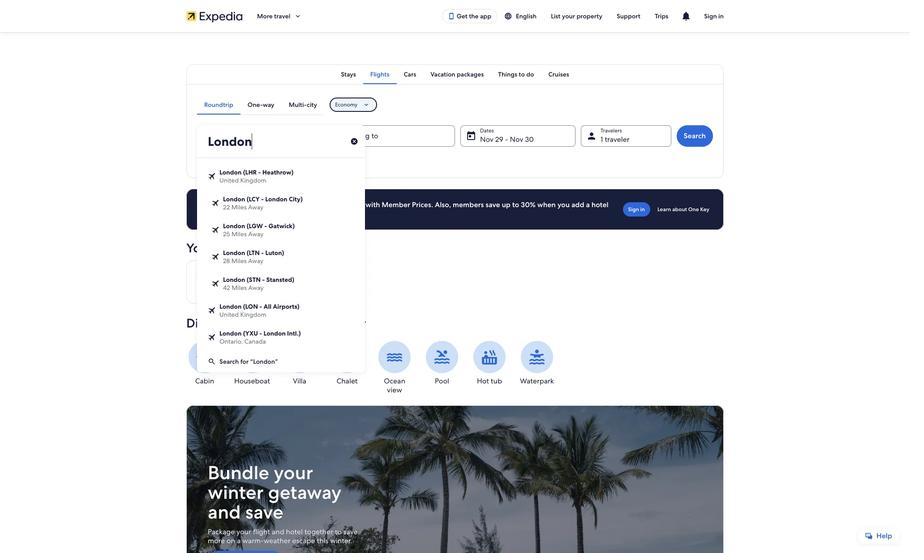 Task type: describe. For each thing, give the bounding box(es) containing it.
key
[[700, 206, 710, 213]]

more travel
[[257, 12, 290, 20]]

things
[[498, 70, 517, 78]]

all
[[264, 303, 272, 311]]

25 inside london (lgw - gatwick) 25 miles away
[[223, 230, 230, 238]]

get
[[457, 12, 468, 20]]

one-way
[[248, 101, 275, 109]]

ocean view
[[384, 377, 405, 395]]

sat,
[[256, 279, 266, 287]]

london for (stn
[[223, 276, 245, 284]]

chalet
[[337, 377, 358, 386]]

houseboat
[[234, 377, 270, 386]]

waterpark button
[[519, 341, 556, 386]]

houseboat button
[[234, 341, 271, 386]]

sign in button
[[697, 5, 731, 27]]

intl.)
[[287, 330, 301, 338]]

view
[[387, 386, 402, 395]]

vacation packages link
[[423, 65, 491, 84]]

member
[[382, 200, 410, 210]]

list
[[551, 12, 561, 20]]

cabin button
[[186, 341, 223, 386]]

21
[[243, 279, 249, 287]]

ontario,
[[220, 338, 243, 346]]

25 inside stays in new york tue, nov 21 – sat, nov 25 2 travelers • 1 room
[[281, 279, 288, 287]]

waterpark
[[520, 377, 554, 386]]

more inside bundle your winter getaway and save package your flight and hotel together to save more on a warm-weather escape this winter.
[[208, 537, 225, 546]]

stay for discover your new favorite stay
[[343, 315, 366, 332]]

cruises link
[[541, 65, 577, 84]]

- for (lon
[[260, 303, 262, 311]]

property
[[577, 12, 603, 20]]

expedia logo image
[[186, 10, 243, 22]]

get the app
[[457, 12, 491, 20]]

nov 29 - nov 30 button
[[461, 125, 576, 147]]

car
[[298, 156, 307, 164]]

a right "22"
[[236, 209, 240, 219]]

room
[[256, 289, 271, 297]]

a inside bundle your winter getaway and save package your flight and hotel together to save more on a warm-weather escape this winter.
[[237, 537, 241, 546]]

london (lhr - heathrow) united kingdom
[[220, 168, 294, 185]]

flight inside bundle your winter getaway and save package your flight and hotel together to save more on a warm-weather escape this winter.
[[253, 528, 270, 537]]

small image for london (ltn - luton)
[[211, 253, 220, 261]]

nov left 30
[[510, 135, 524, 144]]

1 inside dropdown button
[[601, 135, 603, 144]]

1 vertical spatial and
[[272, 528, 284, 537]]

cabin
[[195, 377, 214, 386]]

your for bundle
[[274, 461, 313, 486]]

learn about one key link
[[654, 203, 713, 217]]

stay for add a place to stay
[[252, 156, 263, 164]]

do
[[527, 70, 534, 78]]

more
[[257, 12, 273, 20]]

about
[[673, 206, 687, 213]]

nov 29 - nov 30
[[480, 135, 534, 144]]

gatwick)
[[269, 222, 295, 230]]

search button
[[677, 125, 713, 147]]

one-
[[248, 101, 263, 109]]

chalet button
[[329, 341, 366, 386]]

pool button
[[424, 341, 461, 386]]

flights
[[370, 70, 390, 78]]

hot tub
[[477, 377, 502, 386]]

with
[[366, 200, 380, 210]]

cars
[[404, 70, 416, 78]]

download button title image
[[448, 13, 455, 20]]

- for (ltn
[[261, 249, 264, 257]]

london left city)
[[265, 195, 288, 203]]

away inside london (lcy - london city) 22 miles away
[[248, 203, 264, 211]]

the
[[469, 12, 479, 20]]

in inside stays in new york tue, nov 21 – sat, nov 25 2 travelers • 1 room
[[236, 267, 243, 277]]

42
[[223, 284, 230, 292]]

list your property
[[551, 12, 603, 20]]

things to do
[[498, 70, 534, 78]]

nov down york
[[268, 279, 279, 287]]

heathrow)
[[262, 168, 294, 177]]

- for 29
[[505, 135, 508, 144]]

list your property link
[[544, 8, 610, 24]]

london for (yxu
[[220, 330, 242, 338]]

sign inside sign in link
[[628, 206, 639, 213]]

travel
[[274, 12, 290, 20]]

stays for stays
[[341, 70, 356, 78]]

to inside tab list
[[519, 70, 525, 78]]

- for (stn
[[262, 276, 265, 284]]

stays for stays in new york tue, nov 21 – sat, nov 25 2 travelers • 1 room
[[217, 267, 235, 277]]

multi-
[[289, 101, 307, 109]]

roundtrip link
[[197, 95, 241, 115]]

together
[[305, 528, 333, 537]]

escape
[[292, 537, 315, 546]]

kingdom inside london (lon - all airports) united kingdom
[[240, 311, 267, 319]]

over
[[298, 200, 312, 210]]

add for add a car
[[280, 156, 292, 164]]

(yxu
[[243, 330, 258, 338]]

miles for (stn
[[232, 284, 247, 292]]

villa button
[[281, 341, 318, 386]]

you
[[558, 200, 570, 210]]

prices.
[[412, 200, 433, 210]]

a right add
[[586, 200, 590, 210]]

1 traveler
[[601, 135, 630, 144]]

hot tub button
[[471, 341, 508, 386]]

way
[[263, 101, 275, 109]]

away for (lgw
[[248, 230, 264, 238]]

a left car
[[293, 156, 297, 164]]

hotels
[[344, 200, 364, 210]]

miles inside london (lcy - london city) 22 miles away
[[232, 203, 247, 211]]

pool
[[435, 377, 449, 386]]

•
[[248, 289, 250, 297]]

clear leaving from image
[[350, 138, 358, 146]]

london (yxu - london intl.) ontario, canada
[[220, 330, 301, 346]]

this
[[317, 537, 329, 546]]

hotel inside save 10% or more on over 100,000 hotels with member prices. also, members save up to 30% when you add a hotel to a flight
[[592, 200, 609, 210]]

small image up discover
[[208, 307, 216, 315]]

london for (lgw
[[223, 222, 245, 230]]

one-way link
[[241, 95, 282, 115]]

more travel button
[[250, 5, 309, 27]]

canada
[[244, 338, 266, 346]]

save 10% or more on over 100,000 hotels with member prices. also, members save up to 30% when you add a hotel to a flight
[[228, 200, 609, 219]]

nov up travelers
[[230, 279, 242, 287]]

package
[[208, 528, 235, 537]]

airports)
[[273, 303, 300, 311]]

york
[[261, 267, 277, 277]]

search for "london"
[[220, 358, 278, 366]]



Task type: vqa. For each thing, say whether or not it's contained in the screenshot.
second United from the top
yes



Task type: locate. For each thing, give the bounding box(es) containing it.
sign in inside bundle your winter getaway and save 'main content'
[[628, 206, 645, 213]]

(ltn
[[247, 249, 260, 257]]

london for (lhr
[[220, 168, 242, 177]]

0 horizontal spatial more
[[208, 537, 225, 546]]

winter
[[208, 481, 264, 505]]

100,000
[[314, 200, 342, 210]]

stays in new york tue, nov 21 – sat, nov 25 2 travelers • 1 room
[[217, 267, 288, 297]]

stay up (lhr
[[252, 156, 263, 164]]

25 right sat,
[[281, 279, 288, 287]]

save right this
[[344, 528, 358, 537]]

bundle your winter getaway and save main content
[[0, 32, 910, 554]]

1 vertical spatial on
[[227, 537, 235, 546]]

1 horizontal spatial and
[[272, 528, 284, 537]]

hotel left together
[[286, 528, 303, 537]]

search for search
[[684, 131, 706, 141]]

1 kingdom from the top
[[240, 177, 267, 185]]

1 horizontal spatial stay
[[343, 315, 366, 332]]

small image down 'add a place to stay'
[[208, 172, 216, 181]]

- for (lcy
[[261, 195, 264, 203]]

stays inside stays in new york tue, nov 21 – sat, nov 25 2 travelers • 1 room
[[217, 267, 235, 277]]

- for (yxu
[[259, 330, 262, 338]]

save for save
[[344, 528, 358, 537]]

- for (lhr
[[258, 168, 261, 177]]

flight up (lgw
[[242, 209, 259, 219]]

trips
[[655, 12, 669, 20]]

1 vertical spatial sign
[[628, 206, 639, 213]]

kingdom up (lcy
[[240, 177, 267, 185]]

1 horizontal spatial hotel
[[592, 200, 609, 210]]

in left learn
[[641, 206, 645, 213]]

more
[[268, 200, 286, 210], [208, 537, 225, 546]]

- inside london (lon - all airports) united kingdom
[[260, 303, 262, 311]]

- inside the 'london (yxu - london intl.) ontario, canada'
[[259, 330, 262, 338]]

stay right favorite
[[343, 315, 366, 332]]

- inside london (ltn - luton) 28 miles away
[[261, 249, 264, 257]]

a left warm-
[[237, 537, 241, 546]]

small image up your
[[211, 226, 220, 234]]

0 horizontal spatial search
[[220, 358, 239, 366]]

small image inside english button
[[504, 12, 513, 20]]

learn
[[658, 206, 671, 213]]

0 vertical spatial and
[[208, 501, 241, 525]]

1 vertical spatial 25
[[281, 279, 288, 287]]

london left intl.)
[[264, 330, 286, 338]]

roundtrip
[[204, 101, 233, 109]]

- right (ltn
[[261, 249, 264, 257]]

hotel
[[592, 200, 609, 210], [286, 528, 303, 537]]

30
[[525, 135, 534, 144]]

villa
[[293, 377, 307, 386]]

tub
[[491, 377, 502, 386]]

sign in left learn
[[628, 206, 645, 213]]

stays link
[[334, 65, 363, 84]]

0 horizontal spatial in
[[236, 267, 243, 277]]

london inside london (lon - all airports) united kingdom
[[220, 303, 242, 311]]

sign in inside dropdown button
[[704, 12, 724, 20]]

"london"
[[250, 358, 278, 366]]

discover
[[186, 315, 236, 332]]

add a car
[[280, 156, 307, 164]]

miles inside london (ltn - luton) 28 miles away
[[232, 257, 247, 265]]

- for (lgw
[[264, 222, 267, 230]]

1 horizontal spatial save
[[344, 528, 358, 537]]

1 horizontal spatial stays
[[341, 70, 356, 78]]

away inside london (ltn - luton) 28 miles away
[[248, 257, 264, 265]]

0 horizontal spatial hotel
[[286, 528, 303, 537]]

warm-
[[242, 537, 264, 546]]

0 horizontal spatial and
[[208, 501, 241, 525]]

tab list containing stays
[[186, 65, 724, 84]]

0 vertical spatial hotel
[[592, 200, 609, 210]]

0 horizontal spatial save
[[245, 501, 283, 525]]

multi-city link
[[282, 95, 324, 115]]

to right place
[[244, 156, 250, 164]]

1 vertical spatial tab list
[[197, 95, 324, 115]]

1 horizontal spatial 1
[[601, 135, 603, 144]]

sign right the communication center icon
[[704, 12, 717, 20]]

- right the (yxu in the bottom left of the page
[[259, 330, 262, 338]]

0 vertical spatial kingdom
[[240, 177, 267, 185]]

sign
[[704, 12, 717, 20], [628, 206, 639, 213]]

stays inside tab list
[[341, 70, 356, 78]]

22
[[223, 203, 230, 211]]

hot
[[477, 377, 489, 386]]

and up package
[[208, 501, 241, 525]]

add
[[572, 200, 584, 210]]

london up travelers
[[223, 276, 245, 284]]

place
[[227, 156, 242, 164]]

2 united from the top
[[220, 311, 239, 319]]

2 add from the left
[[280, 156, 292, 164]]

searches
[[256, 240, 305, 256]]

2 horizontal spatial save
[[486, 200, 500, 210]]

0 vertical spatial sign
[[704, 12, 717, 20]]

united down place
[[220, 177, 239, 185]]

1 horizontal spatial add
[[280, 156, 292, 164]]

0 horizontal spatial sign in
[[628, 206, 645, 213]]

0 vertical spatial 1
[[601, 135, 603, 144]]

1 vertical spatial flight
[[253, 528, 270, 537]]

stays up tue,
[[217, 267, 235, 277]]

one
[[689, 206, 699, 213]]

city)
[[289, 195, 303, 203]]

to
[[519, 70, 525, 78], [244, 156, 250, 164], [512, 200, 519, 210], [228, 209, 235, 219], [335, 528, 342, 537]]

communication center icon image
[[681, 11, 692, 22]]

miles for (lgw
[[232, 230, 247, 238]]

travelers
[[222, 289, 246, 297]]

0 vertical spatial save
[[486, 200, 500, 210]]

london down travelers
[[220, 303, 242, 311]]

to right this
[[335, 528, 342, 537]]

nov left "29"
[[480, 135, 494, 144]]

learn about one key
[[658, 206, 710, 213]]

1 left traveler
[[601, 135, 603, 144]]

miles inside london (lgw - gatwick) 25 miles away
[[232, 230, 247, 238]]

1 vertical spatial save
[[245, 501, 283, 525]]

london left (ltn
[[223, 249, 245, 257]]

1 vertical spatial in
[[641, 206, 645, 213]]

stansted)
[[266, 276, 294, 284]]

kingdom up the (yxu in the bottom left of the page
[[240, 311, 267, 319]]

1 horizontal spatial 25
[[281, 279, 288, 287]]

small image
[[208, 172, 216, 181], [211, 199, 220, 207], [211, 253, 220, 261], [211, 280, 220, 288], [208, 334, 216, 342]]

hotel right add
[[592, 200, 609, 210]]

app
[[480, 12, 491, 20]]

miles up recent
[[232, 230, 247, 238]]

in inside dropdown button
[[719, 12, 724, 20]]

small image
[[504, 12, 513, 20], [211, 226, 220, 234], [208, 307, 216, 315], [208, 358, 216, 366]]

away for (ltn
[[248, 257, 264, 265]]

sign in link
[[623, 203, 651, 217]]

away inside london (stn - stansted) 42 miles away
[[248, 284, 264, 292]]

1 add from the left
[[209, 156, 221, 164]]

for
[[240, 358, 249, 366]]

sign left learn
[[628, 206, 639, 213]]

1 vertical spatial stay
[[343, 315, 366, 332]]

small image left "22"
[[211, 199, 220, 207]]

tab list
[[186, 65, 724, 84], [197, 95, 324, 115]]

away for (stn
[[248, 284, 264, 292]]

to left 'do'
[[519, 70, 525, 78]]

1 horizontal spatial sign in
[[704, 12, 724, 20]]

add left place
[[209, 156, 221, 164]]

ocean
[[384, 377, 405, 386]]

flight right package
[[253, 528, 270, 537]]

- right (lhr
[[258, 168, 261, 177]]

1 horizontal spatial sign
[[704, 12, 717, 20]]

economy
[[335, 101, 358, 108]]

1 vertical spatial hotel
[[286, 528, 303, 537]]

small image down discover
[[208, 334, 216, 342]]

when
[[538, 200, 556, 210]]

small image for london (stn - stansted)
[[211, 280, 220, 288]]

members
[[453, 200, 484, 210]]

london left (lcy
[[223, 195, 245, 203]]

search inside button
[[684, 131, 706, 141]]

more left warm-
[[208, 537, 225, 546]]

vacation
[[431, 70, 455, 78]]

1 vertical spatial stays
[[217, 267, 235, 277]]

Leaving from text field
[[197, 125, 365, 158]]

flight inside save 10% or more on over 100,000 hotels with member prices. also, members save up to 30% when you add a hotel to a flight
[[242, 209, 259, 219]]

london inside london (stn - stansted) 42 miles away
[[223, 276, 245, 284]]

1 horizontal spatial in
[[641, 206, 645, 213]]

0 horizontal spatial sign
[[628, 206, 639, 213]]

30%
[[521, 200, 536, 210]]

0 vertical spatial stays
[[341, 70, 356, 78]]

cruises
[[549, 70, 569, 78]]

- right (lgw
[[264, 222, 267, 230]]

london (stn - stansted) 42 miles away
[[223, 276, 294, 292]]

london down "22"
[[223, 222, 245, 230]]

to right up
[[512, 200, 519, 210]]

1 vertical spatial kingdom
[[240, 311, 267, 319]]

save left up
[[486, 200, 500, 210]]

-
[[505, 135, 508, 144], [258, 168, 261, 177], [261, 195, 264, 203], [264, 222, 267, 230], [261, 249, 264, 257], [262, 276, 265, 284], [260, 303, 262, 311], [259, 330, 262, 338]]

- right (lcy
[[261, 195, 264, 203]]

- inside the london (lhr - heathrow) united kingdom
[[258, 168, 261, 177]]

- inside button
[[505, 135, 508, 144]]

2 horizontal spatial in
[[719, 12, 724, 20]]

a left place
[[222, 156, 226, 164]]

on left warm-
[[227, 537, 235, 546]]

0 vertical spatial stay
[[252, 156, 263, 164]]

25
[[223, 230, 230, 238], [281, 279, 288, 287]]

hotel inside bundle your winter getaway and save package your flight and hotel together to save more on a warm-weather escape this winter.
[[286, 528, 303, 537]]

0 horizontal spatial add
[[209, 156, 221, 164]]

small image left english
[[504, 12, 513, 20]]

- inside london (lcy - london city) 22 miles away
[[261, 195, 264, 203]]

city
[[307, 101, 317, 109]]

0 horizontal spatial stays
[[217, 267, 235, 277]]

economy button
[[330, 98, 377, 112]]

on inside bundle your winter getaway and save package your flight and hotel together to save more on a warm-weather escape this winter.
[[227, 537, 235, 546]]

kingdom inside the london (lhr - heathrow) united kingdom
[[240, 177, 267, 185]]

united inside london (lon - all airports) united kingdom
[[220, 311, 239, 319]]

your
[[562, 12, 575, 20], [239, 315, 265, 332], [274, 461, 313, 486], [237, 528, 251, 537]]

0 vertical spatial on
[[287, 200, 296, 210]]

2 vertical spatial save
[[344, 528, 358, 537]]

1 right •
[[252, 289, 254, 297]]

more right or
[[268, 200, 286, 210]]

discover your new favorite stay
[[186, 315, 366, 332]]

bundle
[[208, 461, 269, 486]]

miles right "22"
[[232, 203, 247, 211]]

united left (lon
[[220, 311, 239, 319]]

london (lon - all airports) united kingdom
[[220, 303, 300, 319]]

united inside the london (lhr - heathrow) united kingdom
[[220, 177, 239, 185]]

vacation packages
[[431, 70, 484, 78]]

small image up cabin
[[208, 358, 216, 366]]

0 vertical spatial in
[[719, 12, 724, 20]]

small image for london (lcy - london city)
[[211, 199, 220, 207]]

save
[[228, 200, 243, 210]]

0 vertical spatial more
[[268, 200, 286, 210]]

sign in
[[704, 12, 724, 20], [628, 206, 645, 213]]

1 inside stays in new york tue, nov 21 – sat, nov 25 2 travelers • 1 room
[[252, 289, 254, 297]]

more inside save 10% or more on over 100,000 hotels with member prices. also, members save up to 30% when you add a hotel to a flight
[[268, 200, 286, 210]]

london (lcy - london city) 22 miles away
[[223, 195, 303, 211]]

in right the communication center icon
[[719, 12, 724, 20]]

2
[[217, 289, 220, 297]]

travel sale activities deals image
[[186, 406, 724, 554]]

london
[[220, 168, 242, 177], [223, 195, 245, 203], [265, 195, 288, 203], [223, 222, 245, 230], [223, 249, 245, 257], [223, 276, 245, 284], [220, 303, 242, 311], [220, 330, 242, 338], [264, 330, 286, 338]]

your for list
[[562, 12, 575, 20]]

small image for london (lhr - heathrow)
[[208, 172, 216, 181]]

on left the over
[[287, 200, 296, 210]]

1 horizontal spatial on
[[287, 200, 296, 210]]

1 vertical spatial sign in
[[628, 206, 645, 213]]

- inside london (stn - stansted) 42 miles away
[[262, 276, 265, 284]]

stays
[[341, 70, 356, 78], [217, 267, 235, 277]]

1 united from the top
[[220, 177, 239, 185]]

0 horizontal spatial 1
[[252, 289, 254, 297]]

0 horizontal spatial 25
[[223, 230, 230, 238]]

getaway
[[268, 481, 342, 505]]

add
[[209, 156, 221, 164], [280, 156, 292, 164]]

save inside save 10% or more on over 100,000 hotels with member prices. also, members save up to 30% when you add a hotel to a flight
[[486, 200, 500, 210]]

london inside the london (lhr - heathrow) united kingdom
[[220, 168, 242, 177]]

miles inside london (stn - stansted) 42 miles away
[[232, 284, 247, 292]]

cars link
[[397, 65, 423, 84]]

london for (lon
[[220, 303, 242, 311]]

london left the (yxu in the bottom left of the page
[[220, 330, 242, 338]]

25 up recent
[[223, 230, 230, 238]]

- right the (stn
[[262, 276, 265, 284]]

1 vertical spatial more
[[208, 537, 225, 546]]

0 vertical spatial flight
[[242, 209, 259, 219]]

english
[[516, 12, 537, 20]]

0 horizontal spatial on
[[227, 537, 235, 546]]

sign in right the communication center icon
[[704, 12, 724, 20]]

trailing image
[[294, 12, 302, 20]]

1 vertical spatial search
[[220, 358, 239, 366]]

0 horizontal spatial stay
[[252, 156, 263, 164]]

28
[[223, 257, 230, 265]]

and right warm-
[[272, 528, 284, 537]]

london for (lcy
[[223, 195, 245, 203]]

1 horizontal spatial search
[[684, 131, 706, 141]]

miles for (ltn
[[232, 257, 247, 265]]

small image up 2
[[211, 280, 220, 288]]

1 horizontal spatial more
[[268, 200, 286, 210]]

flight
[[242, 209, 259, 219], [253, 528, 270, 537]]

0 vertical spatial sign in
[[704, 12, 724, 20]]

2 kingdom from the top
[[240, 311, 267, 319]]

support link
[[610, 8, 648, 24]]

0 vertical spatial search
[[684, 131, 706, 141]]

on inside save 10% or more on over 100,000 hotels with member prices. also, members save up to 30% when you add a hotel to a flight
[[287, 200, 296, 210]]

0 vertical spatial 25
[[223, 230, 230, 238]]

0 vertical spatial united
[[220, 177, 239, 185]]

1 vertical spatial 1
[[252, 289, 254, 297]]

miles right 28
[[232, 257, 247, 265]]

add up heathrow)
[[280, 156, 292, 164]]

traveler
[[605, 135, 630, 144]]

to inside bundle your winter getaway and save package your flight and hotel together to save more on a warm-weather escape this winter.
[[335, 528, 342, 537]]

add for add a place to stay
[[209, 156, 221, 164]]

london down place
[[220, 168, 242, 177]]

stays up economy
[[341, 70, 356, 78]]

english button
[[497, 8, 544, 24]]

to left 10%
[[228, 209, 235, 219]]

your for discover
[[239, 315, 265, 332]]

multi-city
[[289, 101, 317, 109]]

away inside london (lgw - gatwick) 25 miles away
[[248, 230, 264, 238]]

29
[[495, 135, 504, 144]]

save for over
[[486, 200, 500, 210]]

1 vertical spatial united
[[220, 311, 239, 319]]

add a place to stay
[[209, 156, 263, 164]]

- inside london (lgw - gatwick) 25 miles away
[[264, 222, 267, 230]]

(lgw
[[247, 222, 263, 230]]

2 vertical spatial in
[[236, 267, 243, 277]]

search for search for "london"
[[220, 358, 239, 366]]

london (lgw - gatwick) 25 miles away
[[223, 222, 295, 238]]

- left all
[[260, 303, 262, 311]]

tab list containing roundtrip
[[197, 95, 324, 115]]

in left new
[[236, 267, 243, 277]]

london inside london (ltn - luton) 28 miles away
[[223, 249, 245, 257]]

london for (ltn
[[223, 249, 245, 257]]

0 vertical spatial tab list
[[186, 65, 724, 84]]

save up warm-
[[245, 501, 283, 525]]

recent
[[216, 240, 253, 256]]

sign inside the sign in dropdown button
[[704, 12, 717, 20]]

london inside london (lgw - gatwick) 25 miles away
[[223, 222, 245, 230]]

- right "29"
[[505, 135, 508, 144]]

tue,
[[217, 279, 229, 287]]

favorite
[[295, 315, 340, 332]]

miles left •
[[232, 284, 247, 292]]

small image for london (yxu - london intl.)
[[208, 334, 216, 342]]

small image left 28
[[211, 253, 220, 261]]



